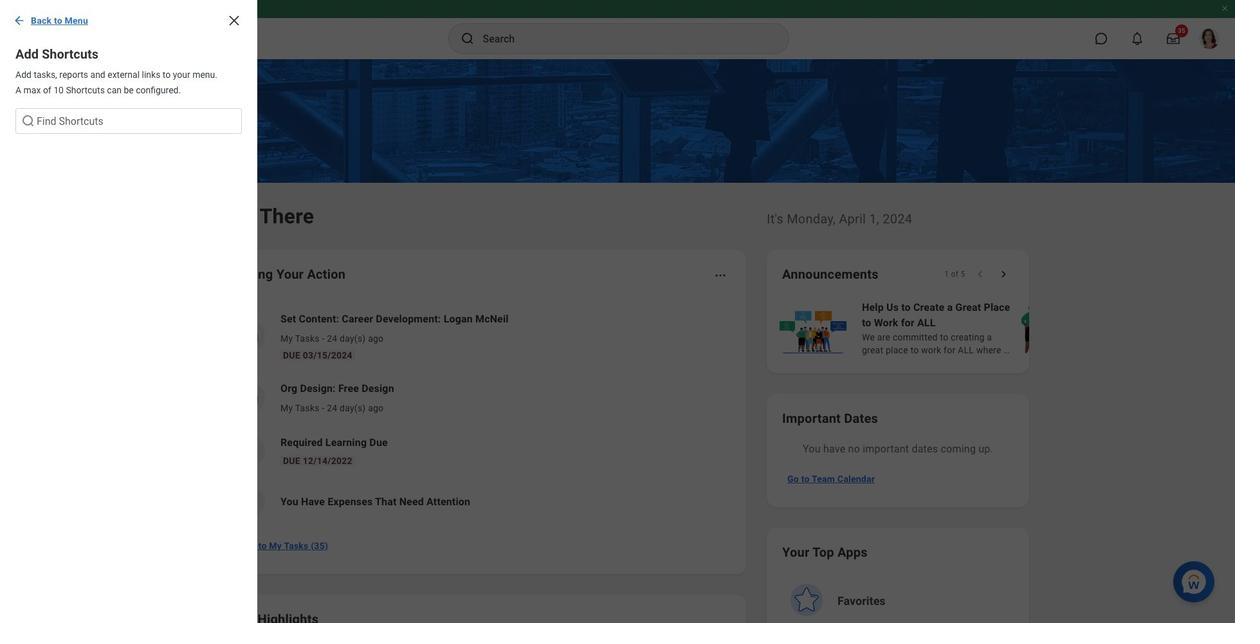 Task type: vqa. For each thing, say whether or not it's contained in the screenshot.
list
yes



Task type: describe. For each thing, give the bounding box(es) containing it.
chevron right small image
[[998, 268, 1011, 281]]

notifications large image
[[1132, 32, 1144, 45]]

Search field
[[15, 108, 242, 134]]



Task type: locate. For each thing, give the bounding box(es) containing it.
1 horizontal spatial search image
[[460, 31, 475, 46]]

list
[[0, 149, 257, 160], [778, 299, 1236, 358], [221, 301, 731, 528]]

close environment banner image
[[1222, 5, 1229, 12]]

inbox image
[[240, 326, 259, 346]]

main content
[[0, 59, 1236, 623]]

inbox large image
[[1168, 32, 1180, 45]]

global navigation dialog
[[0, 0, 257, 623]]

book open image
[[240, 441, 259, 460]]

0 vertical spatial search image
[[460, 31, 475, 46]]

x image
[[227, 13, 242, 28]]

0 horizontal spatial search image
[[21, 113, 36, 129]]

profile logan mcneil element
[[1192, 24, 1228, 53]]

inbox image
[[240, 388, 259, 407]]

search image
[[460, 31, 475, 46], [21, 113, 36, 129]]

banner
[[0, 0, 1236, 59]]

chevron left small image
[[974, 268, 987, 281]]

1 vertical spatial search image
[[21, 113, 36, 129]]

status
[[945, 269, 965, 279]]

arrow left image
[[13, 14, 26, 27]]

dashboard expenses image
[[240, 492, 259, 512]]



